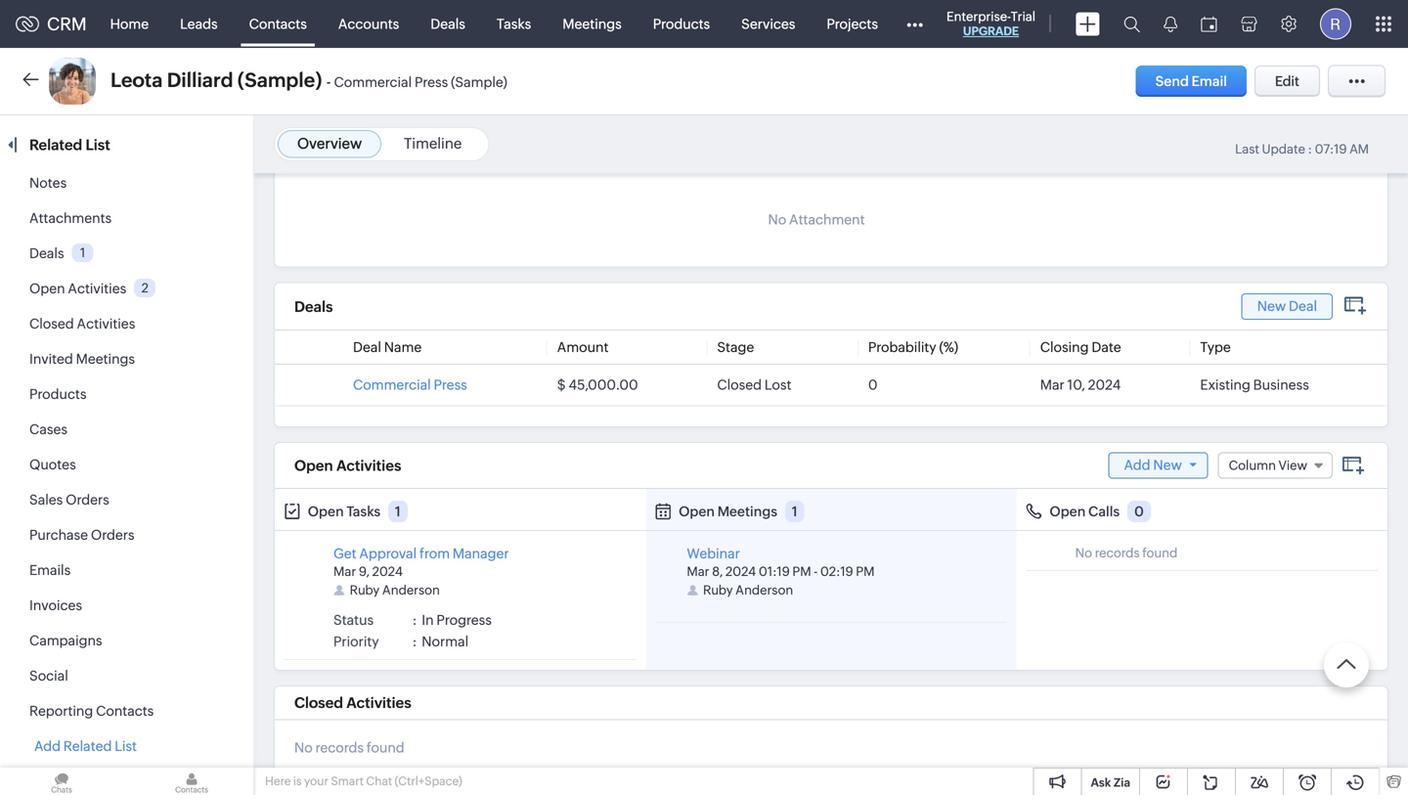Task type: describe. For each thing, give the bounding box(es) containing it.
02:19
[[821, 565, 854, 579]]

leota
[[111, 69, 163, 91]]

mar 10, 2024
[[1041, 377, 1122, 393]]

anderson for get approval from manager
[[382, 583, 440, 598]]

0 horizontal spatial no records found
[[295, 740, 405, 756]]

1 horizontal spatial records
[[1096, 546, 1140, 561]]

purchase orders link
[[29, 527, 135, 543]]

from
[[420, 546, 450, 562]]

quotes link
[[29, 457, 76, 473]]

stage link
[[718, 340, 755, 355]]

invoices link
[[29, 598, 82, 613]]

0 vertical spatial :
[[1309, 142, 1313, 157]]

activities down priority
[[347, 695, 412, 712]]

get
[[334, 546, 357, 562]]

ask
[[1091, 776, 1112, 790]]

contacts link
[[233, 0, 323, 47]]

ask zia
[[1091, 776, 1131, 790]]

0 horizontal spatial (sample)
[[238, 69, 322, 91]]

webinar
[[687, 546, 741, 562]]

projects link
[[811, 0, 894, 47]]

send
[[1156, 73, 1190, 89]]

ruby anderson for get approval from manager
[[350, 583, 440, 598]]

open calls
[[1050, 504, 1121, 520]]

ruby for webinar
[[703, 583, 733, 598]]

0 vertical spatial products link
[[638, 0, 726, 47]]

0 vertical spatial found
[[1143, 546, 1178, 561]]

closing
[[1041, 340, 1090, 355]]

01:19
[[759, 565, 790, 579]]

1 vertical spatial commercial
[[353, 377, 431, 393]]

- inside webinar mar 8, 2024 01:19 pm - 02:19 pm
[[814, 565, 818, 579]]

last update : 07:19 am
[[1236, 142, 1370, 157]]

(ctrl+space)
[[395, 775, 463, 788]]

column view
[[1230, 458, 1308, 473]]

2 vertical spatial no
[[295, 740, 313, 756]]

edit
[[1276, 73, 1300, 89]]

approval
[[359, 546, 417, 562]]

lost
[[765, 377, 792, 393]]

1 vertical spatial products
[[29, 386, 87, 402]]

home link
[[95, 0, 165, 47]]

Other Modules field
[[894, 8, 936, 40]]

amount link
[[557, 340, 609, 355]]

search element
[[1113, 0, 1153, 48]]

0 vertical spatial deals
[[431, 16, 466, 32]]

1 vertical spatial 0
[[1135, 504, 1145, 520]]

emails
[[29, 563, 71, 578]]

new inside the new deal link
[[1258, 298, 1287, 314]]

0 vertical spatial deals link
[[415, 0, 481, 47]]

trial
[[1011, 9, 1036, 24]]

0 vertical spatial list
[[86, 136, 110, 154]]

existing business
[[1201, 377, 1310, 393]]

email
[[1192, 73, 1228, 89]]

1 horizontal spatial tasks
[[497, 16, 532, 32]]

signals image
[[1164, 16, 1178, 32]]

probability
[[869, 340, 937, 355]]

profile image
[[1321, 8, 1352, 40]]

view
[[1279, 458, 1308, 473]]

contacts image
[[130, 768, 253, 795]]

chat
[[366, 775, 392, 788]]

invited meetings
[[29, 351, 135, 367]]

1 horizontal spatial closed activities
[[295, 695, 412, 712]]

name
[[384, 340, 422, 355]]

open activities link
[[29, 281, 126, 296]]

open up open tasks
[[295, 457, 333, 474]]

upgrade
[[964, 24, 1020, 38]]

ruby anderson for webinar
[[703, 583, 794, 598]]

related list
[[29, 136, 114, 154]]

smart
[[331, 775, 364, 788]]

add related list
[[34, 739, 137, 754]]

emails link
[[29, 563, 71, 578]]

activities up closed activities link
[[68, 281, 126, 296]]

1 pm from the left
[[793, 565, 812, 579]]

2024 inside webinar mar 8, 2024 01:19 pm - 02:19 pm
[[726, 565, 757, 579]]

projects
[[827, 16, 879, 32]]

commercial press
[[353, 377, 468, 393]]

commercial press (sample) link
[[334, 74, 508, 91]]

social
[[29, 668, 68, 684]]

(%)
[[940, 340, 959, 355]]

zia
[[1114, 776, 1131, 790]]

search image
[[1124, 16, 1141, 32]]

sales orders link
[[29, 492, 109, 508]]

dilliard
[[167, 69, 233, 91]]

webinar mar 8, 2024 01:19 pm - 02:19 pm
[[687, 546, 875, 579]]

profile element
[[1309, 0, 1364, 47]]

45,000.00
[[569, 377, 639, 393]]

press inside leota dilliard (sample) - commercial press (sample)
[[415, 74, 448, 90]]

invited meetings link
[[29, 351, 135, 367]]

Column View field
[[1219, 453, 1334, 479]]

0 vertical spatial related
[[29, 136, 82, 154]]

existing
[[1201, 377, 1251, 393]]

$ 45,000.00
[[557, 377, 639, 393]]

mar inside 'get approval from manager mar 9, 2024'
[[334, 565, 356, 579]]

create menu element
[[1065, 0, 1113, 47]]

notes link
[[29, 175, 67, 191]]

: for : normal
[[413, 634, 417, 650]]

0 vertical spatial products
[[653, 16, 711, 32]]

attachments link
[[29, 210, 112, 226]]

open left calls
[[1050, 504, 1086, 520]]

anderson for webinar
[[736, 583, 794, 598]]

services
[[742, 16, 796, 32]]

1 horizontal spatial no records found
[[1076, 546, 1178, 561]]

meetings for invited meetings
[[76, 351, 135, 367]]

campaigns link
[[29, 633, 102, 649]]

status
[[334, 613, 374, 628]]

1 vertical spatial list
[[115, 739, 137, 754]]

open tasks
[[308, 504, 381, 520]]

no attachment
[[769, 212, 866, 227]]

orders for sales orders
[[66, 492, 109, 508]]

1 vertical spatial contacts
[[96, 704, 154, 719]]

10,
[[1068, 377, 1086, 393]]

update
[[1263, 142, 1306, 157]]

manager
[[453, 546, 509, 562]]

1 for open tasks
[[395, 504, 401, 520]]

cases link
[[29, 422, 68, 437]]

2 horizontal spatial mar
[[1041, 377, 1065, 393]]

social link
[[29, 668, 68, 684]]

overview
[[297, 135, 362, 152]]

tasks link
[[481, 0, 547, 47]]

2
[[141, 281, 149, 295]]

0 horizontal spatial deals
[[29, 246, 64, 261]]

1 horizontal spatial open activities
[[295, 457, 402, 474]]

0 horizontal spatial records
[[316, 740, 364, 756]]

(sample) inside leota dilliard (sample) - commercial press (sample)
[[451, 74, 508, 90]]

reporting contacts
[[29, 704, 154, 719]]

1 vertical spatial press
[[434, 377, 468, 393]]

accounts
[[338, 16, 400, 32]]

amount
[[557, 340, 609, 355]]



Task type: locate. For each thing, give the bounding box(es) containing it.
closed down priority
[[295, 695, 343, 712]]

related up notes link
[[29, 136, 82, 154]]

0 right calls
[[1135, 504, 1145, 520]]

0 horizontal spatial pm
[[793, 565, 812, 579]]

1 horizontal spatial deals link
[[415, 0, 481, 47]]

1 horizontal spatial products link
[[638, 0, 726, 47]]

products left services link
[[653, 16, 711, 32]]

2 pm from the left
[[856, 565, 875, 579]]

0 vertical spatial no records found
[[1076, 546, 1178, 561]]

2 vertical spatial :
[[413, 634, 417, 650]]

tasks
[[497, 16, 532, 32], [347, 504, 381, 520]]

0 horizontal spatial 2024
[[372, 565, 403, 579]]

2 vertical spatial deals
[[295, 298, 333, 315]]

meetings for open meetings
[[718, 504, 778, 520]]

leota dilliard (sample) - commercial press (sample)
[[111, 69, 508, 91]]

1 up "approval"
[[395, 504, 401, 520]]

1 vertical spatial :
[[413, 613, 417, 628]]

records up smart
[[316, 740, 364, 756]]

pm right the 01:19 on the right bottom of the page
[[793, 565, 812, 579]]

commercial inside leota dilliard (sample) - commercial press (sample)
[[334, 74, 412, 90]]

services link
[[726, 0, 811, 47]]

press
[[415, 74, 448, 90], [434, 377, 468, 393]]

list down reporting contacts
[[115, 739, 137, 754]]

crm
[[47, 14, 87, 34]]

0 horizontal spatial closed
[[29, 316, 74, 332]]

quotes
[[29, 457, 76, 473]]

07:19
[[1316, 142, 1348, 157]]

mar left 10,
[[1041, 377, 1065, 393]]

business
[[1254, 377, 1310, 393]]

1 vertical spatial related
[[63, 739, 112, 754]]

no up is
[[295, 740, 313, 756]]

closed activities down priority
[[295, 695, 412, 712]]

1 vertical spatial orders
[[91, 527, 135, 543]]

1 vertical spatial no records found
[[295, 740, 405, 756]]

activities up open tasks
[[337, 457, 402, 474]]

related down reporting contacts link
[[63, 739, 112, 754]]

meetings up webinar
[[718, 504, 778, 520]]

1 ruby from the left
[[350, 583, 380, 598]]

0 horizontal spatial found
[[367, 740, 405, 756]]

signals element
[[1153, 0, 1190, 48]]

1 horizontal spatial add
[[1125, 457, 1151, 473]]

reporting contacts link
[[29, 704, 154, 719]]

0 vertical spatial orders
[[66, 492, 109, 508]]

1 vertical spatial new
[[1154, 457, 1183, 473]]

invoices
[[29, 598, 82, 613]]

: left in
[[413, 613, 417, 628]]

no records found up smart
[[295, 740, 405, 756]]

0 vertical spatial closed activities
[[29, 316, 135, 332]]

open activities
[[29, 281, 126, 296], [295, 457, 402, 474]]

no left the attachment
[[769, 212, 787, 227]]

1 for open meetings
[[792, 504, 798, 520]]

meetings link
[[547, 0, 638, 47]]

1 horizontal spatial deals
[[295, 298, 333, 315]]

closed
[[29, 316, 74, 332], [718, 377, 762, 393], [295, 695, 343, 712]]

no records found down calls
[[1076, 546, 1178, 561]]

0 vertical spatial deal
[[1290, 298, 1318, 314]]

2 horizontal spatial deals
[[431, 16, 466, 32]]

open activities up closed activities link
[[29, 281, 126, 296]]

1 vertical spatial records
[[316, 740, 364, 756]]

1 horizontal spatial ruby anderson
[[703, 583, 794, 598]]

0 vertical spatial meetings
[[563, 16, 622, 32]]

1 vertical spatial deals
[[29, 246, 64, 261]]

1 vertical spatial open activities
[[295, 457, 402, 474]]

closed down stage link
[[718, 377, 762, 393]]

closed activities
[[29, 316, 135, 332], [295, 695, 412, 712]]

(sample)
[[238, 69, 322, 91], [451, 74, 508, 90]]

mar left 8,
[[687, 565, 710, 579]]

column
[[1230, 458, 1277, 473]]

open up get
[[308, 504, 344, 520]]

stage
[[718, 340, 755, 355]]

1 vertical spatial deal
[[353, 340, 382, 355]]

0 horizontal spatial 0
[[869, 377, 878, 393]]

closed lost
[[718, 377, 792, 393]]

create menu image
[[1076, 12, 1101, 36]]

0 horizontal spatial new
[[1154, 457, 1183, 473]]

pm right 02:19
[[856, 565, 875, 579]]

campaigns
[[29, 633, 102, 649]]

2024 right 8,
[[726, 565, 757, 579]]

new left column
[[1154, 457, 1183, 473]]

type
[[1201, 340, 1232, 355]]

1 horizontal spatial new
[[1258, 298, 1287, 314]]

records down calls
[[1096, 546, 1140, 561]]

1 vertical spatial closed activities
[[295, 695, 412, 712]]

1 vertical spatial products link
[[29, 386, 87, 402]]

commercial
[[334, 74, 412, 90], [353, 377, 431, 393]]

1 vertical spatial no
[[1076, 546, 1093, 561]]

0 horizontal spatial deal
[[353, 340, 382, 355]]

1 ruby anderson from the left
[[350, 583, 440, 598]]

sales orders
[[29, 492, 109, 508]]

ruby down 9,
[[350, 583, 380, 598]]

(sample) down tasks link
[[451, 74, 508, 90]]

deal left name
[[353, 340, 382, 355]]

add for add related list
[[34, 739, 61, 754]]

0 horizontal spatial add
[[34, 739, 61, 754]]

orders right purchase
[[91, 527, 135, 543]]

contacts up leota dilliard (sample) - commercial press (sample)
[[249, 16, 307, 32]]

products
[[653, 16, 711, 32], [29, 386, 87, 402]]

2 anderson from the left
[[736, 583, 794, 598]]

0 vertical spatial -
[[327, 73, 331, 91]]

0 vertical spatial records
[[1096, 546, 1140, 561]]

add for add new
[[1125, 457, 1151, 473]]

0 horizontal spatial closed activities
[[29, 316, 135, 332]]

0 horizontal spatial tasks
[[347, 504, 381, 520]]

2 ruby anderson from the left
[[703, 583, 794, 598]]

closed up the invited
[[29, 316, 74, 332]]

no
[[769, 212, 787, 227], [1076, 546, 1093, 561], [295, 740, 313, 756]]

leads link
[[165, 0, 233, 47]]

0 horizontal spatial ruby anderson
[[350, 583, 440, 598]]

- up overview
[[327, 73, 331, 91]]

calendar image
[[1202, 16, 1218, 32]]

type link
[[1201, 340, 1232, 355]]

contacts up add related list
[[96, 704, 154, 719]]

attachments
[[29, 210, 112, 226]]

1 horizontal spatial 0
[[1135, 504, 1145, 520]]

0 horizontal spatial anderson
[[382, 583, 440, 598]]

invited
[[29, 351, 73, 367]]

open up closed activities link
[[29, 281, 65, 296]]

1 vertical spatial found
[[367, 740, 405, 756]]

1 vertical spatial add
[[34, 739, 61, 754]]

logo image
[[16, 16, 39, 32]]

activities up "invited meetings" link
[[77, 316, 135, 332]]

1 up open activities link
[[80, 245, 85, 260]]

deals link up the 'commercial press (sample)' link
[[415, 0, 481, 47]]

1 vertical spatial tasks
[[347, 504, 381, 520]]

products link left services
[[638, 0, 726, 47]]

: normal
[[413, 634, 469, 650]]

home
[[110, 16, 149, 32]]

commercial down accounts link
[[334, 74, 412, 90]]

reporting
[[29, 704, 93, 719]]

0 vertical spatial 0
[[869, 377, 878, 393]]

2 horizontal spatial 2024
[[1089, 377, 1122, 393]]

anderson
[[382, 583, 440, 598], [736, 583, 794, 598]]

2 horizontal spatial no
[[1076, 546, 1093, 561]]

anderson down 'get approval from manager mar 9, 2024'
[[382, 583, 440, 598]]

0 horizontal spatial no
[[295, 740, 313, 756]]

enterprise-trial upgrade
[[947, 9, 1036, 38]]

anderson down the 01:19 on the right bottom of the page
[[736, 583, 794, 598]]

- inside leota dilliard (sample) - commercial press (sample)
[[327, 73, 331, 91]]

: in progress
[[413, 613, 492, 628]]

2024
[[1089, 377, 1122, 393], [372, 565, 403, 579], [726, 565, 757, 579]]

cases
[[29, 422, 68, 437]]

0 horizontal spatial 1
[[80, 245, 85, 260]]

1 horizontal spatial 2024
[[726, 565, 757, 579]]

1 horizontal spatial anderson
[[736, 583, 794, 598]]

chats image
[[0, 768, 123, 795]]

add new
[[1125, 457, 1183, 473]]

0 vertical spatial closed
[[29, 316, 74, 332]]

2024 down "approval"
[[372, 565, 403, 579]]

get approval from manager link
[[334, 546, 509, 562]]

meetings
[[563, 16, 622, 32], [76, 351, 135, 367], [718, 504, 778, 520]]

leads
[[180, 16, 218, 32]]

0 horizontal spatial products
[[29, 386, 87, 402]]

0 horizontal spatial deals link
[[29, 246, 64, 261]]

list
[[86, 136, 110, 154], [115, 739, 137, 754]]

ruby for get approval from manager
[[350, 583, 380, 598]]

deal name link
[[353, 340, 422, 355]]

orders up purchase orders link
[[66, 492, 109, 508]]

1 horizontal spatial closed
[[295, 695, 343, 712]]

1
[[80, 245, 85, 260], [395, 504, 401, 520], [792, 504, 798, 520]]

ruby down 8,
[[703, 583, 733, 598]]

1 horizontal spatial pm
[[856, 565, 875, 579]]

1 horizontal spatial (sample)
[[451, 74, 508, 90]]

- left 02:19
[[814, 565, 818, 579]]

0 horizontal spatial meetings
[[76, 351, 135, 367]]

2024 inside 'get approval from manager mar 9, 2024'
[[372, 565, 403, 579]]

timeline link
[[404, 135, 462, 152]]

1 up webinar mar 8, 2024 01:19 pm - 02:19 pm
[[792, 504, 798, 520]]

1 horizontal spatial list
[[115, 739, 137, 754]]

meetings inside "link"
[[563, 16, 622, 32]]

1 vertical spatial meetings
[[76, 351, 135, 367]]

webinar link
[[687, 546, 741, 562]]

1 horizontal spatial found
[[1143, 546, 1178, 561]]

found down add new
[[1143, 546, 1178, 561]]

closing date link
[[1041, 340, 1122, 355]]

new up business
[[1258, 298, 1287, 314]]

no down the open calls
[[1076, 546, 1093, 561]]

2 horizontal spatial closed
[[718, 377, 762, 393]]

normal
[[422, 634, 469, 650]]

2 ruby from the left
[[703, 583, 733, 598]]

1 horizontal spatial ruby
[[703, 583, 733, 598]]

tasks left meetings "link"
[[497, 16, 532, 32]]

0 horizontal spatial products link
[[29, 386, 87, 402]]

2 vertical spatial closed
[[295, 695, 343, 712]]

closed activities link
[[29, 316, 135, 332]]

0 horizontal spatial list
[[86, 136, 110, 154]]

0 horizontal spatial contacts
[[96, 704, 154, 719]]

1 vertical spatial closed
[[718, 377, 762, 393]]

accounts link
[[323, 0, 415, 47]]

pm
[[793, 565, 812, 579], [856, 565, 875, 579]]

1 horizontal spatial 1
[[395, 504, 401, 520]]

calls
[[1089, 504, 1121, 520]]

2 vertical spatial meetings
[[718, 504, 778, 520]]

deal
[[1290, 298, 1318, 314], [353, 340, 382, 355]]

purchase
[[29, 527, 88, 543]]

9,
[[359, 565, 370, 579]]

commercial down deal name link
[[353, 377, 431, 393]]

0
[[869, 377, 878, 393], [1135, 504, 1145, 520]]

0 down probability
[[869, 377, 878, 393]]

commercial press link
[[353, 377, 468, 393]]

sales
[[29, 492, 63, 508]]

0 vertical spatial contacts
[[249, 16, 307, 32]]

2024 right 10,
[[1089, 377, 1122, 393]]

mar down get
[[334, 565, 356, 579]]

open activities up open tasks
[[295, 457, 402, 474]]

products link down the invited
[[29, 386, 87, 402]]

orders for purchase orders
[[91, 527, 135, 543]]

meetings down closed activities link
[[76, 351, 135, 367]]

1 anderson from the left
[[382, 583, 440, 598]]

related
[[29, 136, 82, 154], [63, 739, 112, 754]]

0 vertical spatial open activities
[[29, 281, 126, 296]]

1 horizontal spatial no
[[769, 212, 787, 227]]

probability (%)
[[869, 340, 959, 355]]

: left the normal
[[413, 634, 417, 650]]

send email
[[1156, 73, 1228, 89]]

enterprise-
[[947, 9, 1011, 24]]

products down the invited
[[29, 386, 87, 402]]

in
[[422, 613, 434, 628]]

1 horizontal spatial products
[[653, 16, 711, 32]]

2 horizontal spatial meetings
[[718, 504, 778, 520]]

closed activities up "invited meetings" link
[[29, 316, 135, 332]]

tasks up get
[[347, 504, 381, 520]]

probability (%) link
[[869, 340, 959, 355]]

$
[[557, 377, 566, 393]]

ruby anderson down 9,
[[350, 583, 440, 598]]

1 horizontal spatial deal
[[1290, 298, 1318, 314]]

mar inside webinar mar 8, 2024 01:19 pm - 02:19 pm
[[687, 565, 710, 579]]

open meetings
[[679, 504, 778, 520]]

closing date
[[1041, 340, 1122, 355]]

: for : in progress
[[413, 613, 417, 628]]

2 horizontal spatial 1
[[792, 504, 798, 520]]

found up chat
[[367, 740, 405, 756]]

your
[[304, 775, 329, 788]]

deal up business
[[1290, 298, 1318, 314]]

deals link
[[415, 0, 481, 47], [29, 246, 64, 261]]

open up webinar link
[[679, 504, 715, 520]]

here
[[265, 775, 291, 788]]

deals link down attachments
[[29, 246, 64, 261]]

1 horizontal spatial meetings
[[563, 16, 622, 32]]

meetings right tasks link
[[563, 16, 622, 32]]

(sample) down contacts link
[[238, 69, 322, 91]]

0 vertical spatial add
[[1125, 457, 1151, 473]]

new
[[1258, 298, 1287, 314], [1154, 457, 1183, 473]]

0 vertical spatial tasks
[[497, 16, 532, 32]]

1 vertical spatial -
[[814, 565, 818, 579]]

notes
[[29, 175, 67, 191]]

ruby anderson down the 01:19 on the right bottom of the page
[[703, 583, 794, 598]]

list up attachments
[[86, 136, 110, 154]]

: left 07:19
[[1309, 142, 1313, 157]]

0 horizontal spatial open activities
[[29, 281, 126, 296]]



